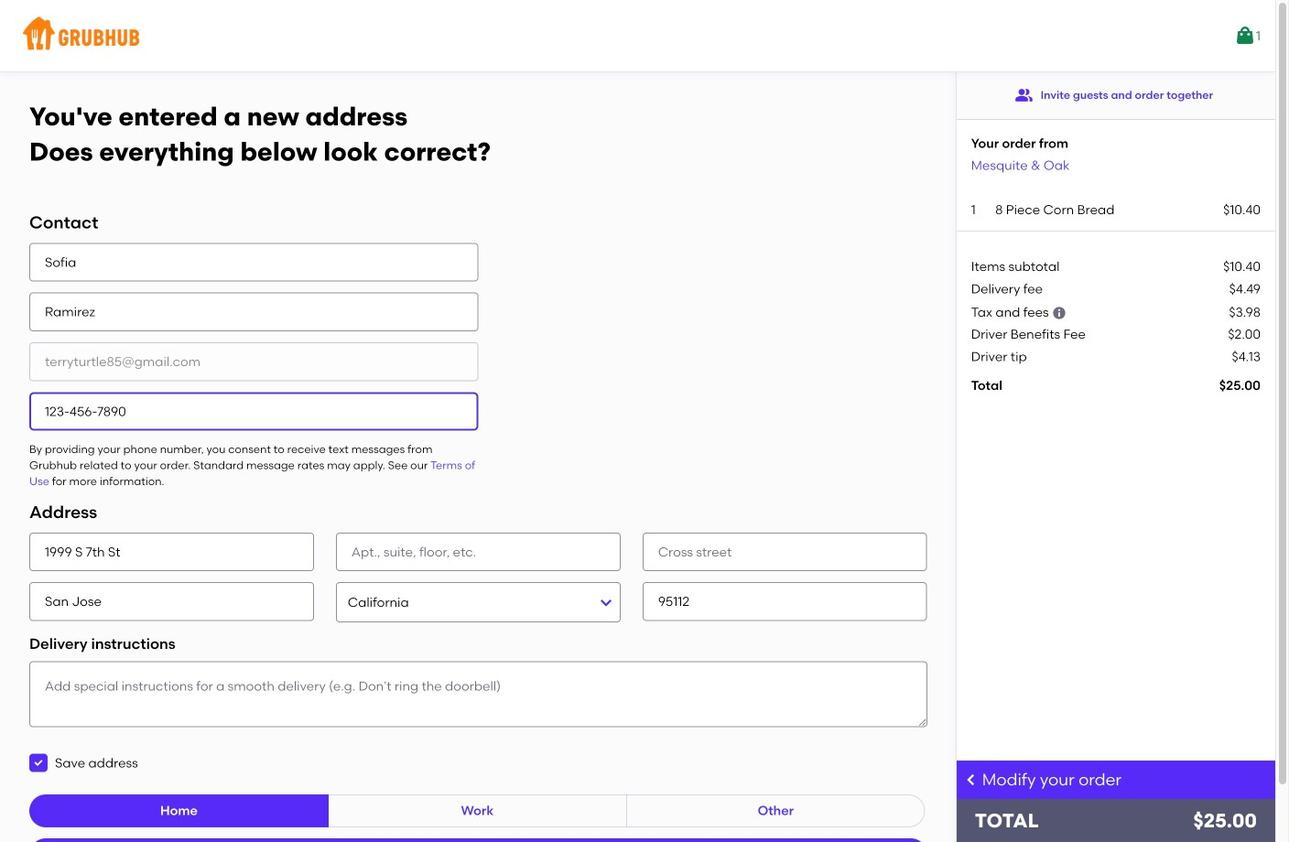 Task type: locate. For each thing, give the bounding box(es) containing it.
Phone telephone field
[[29, 392, 479, 431]]

Zip text field
[[643, 583, 928, 622]]

Add special instructions for a smooth delivery (e.g. Don't ring the doorbell) text field
[[29, 662, 928, 728]]

City text field
[[29, 583, 314, 622]]

First name text field
[[29, 243, 479, 282]]

people icon image
[[1016, 86, 1034, 104]]

Address 1 text field
[[29, 533, 314, 572]]



Task type: vqa. For each thing, say whether or not it's contained in the screenshot.
Zip text field
yes



Task type: describe. For each thing, give the bounding box(es) containing it.
Last name text field
[[29, 293, 479, 332]]

svg image
[[33, 758, 44, 769]]

svg image
[[1053, 306, 1067, 320]]

Address 2 text field
[[336, 533, 621, 572]]

Email email field
[[29, 343, 479, 381]]

main navigation navigation
[[0, 0, 1276, 71]]

Cross street text field
[[643, 533, 928, 572]]



